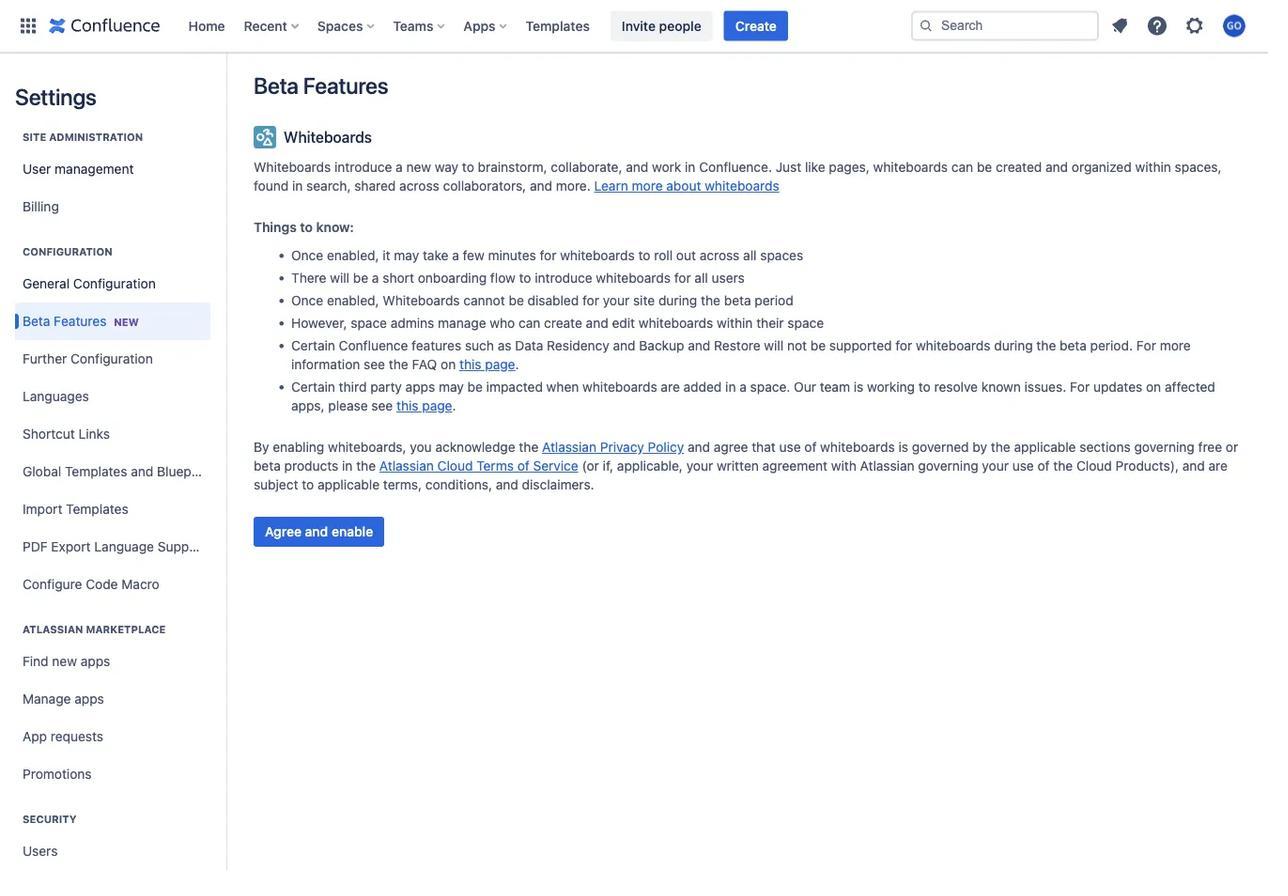 Task type: locate. For each thing, give the bounding box(es) containing it.
2 space from the left
[[788, 315, 824, 331]]

in down whiteboards,
[[342, 458, 353, 474]]

all up users
[[744, 248, 757, 263]]

1 horizontal spatial all
[[744, 248, 757, 263]]

be left created
[[977, 159, 993, 175]]

0 horizontal spatial applicable
[[318, 477, 380, 492]]

site administration
[[23, 131, 143, 143]]

in
[[685, 159, 696, 175], [292, 178, 303, 194], [726, 379, 736, 395], [342, 458, 353, 474]]

during
[[659, 293, 698, 308], [995, 338, 1033, 353]]

2 cloud from the left
[[1077, 458, 1113, 474]]

this page . down faq
[[397, 398, 456, 414]]

see down party
[[372, 398, 393, 414]]

for
[[540, 248, 557, 263], [675, 270, 691, 286], [583, 293, 600, 308], [896, 338, 913, 353]]

this page link for apps
[[397, 398, 453, 414]]

this page . down such
[[460, 357, 519, 372]]

space up not on the right of page
[[788, 315, 824, 331]]

governing down governed
[[919, 458, 979, 474]]

1 horizontal spatial are
[[1209, 458, 1228, 474]]

certain up apps,
[[291, 379, 335, 395]]

1 vertical spatial is
[[899, 439, 909, 455]]

in up the learn more about whiteboards
[[685, 159, 696, 175]]

1 horizontal spatial will
[[764, 338, 784, 353]]

this page . for such
[[460, 357, 519, 372]]

1 horizontal spatial your
[[687, 458, 714, 474]]

0 horizontal spatial may
[[394, 248, 419, 263]]

terms
[[477, 458, 514, 474]]

0 vertical spatial this page .
[[460, 357, 519, 372]]

0 horizontal spatial will
[[330, 270, 350, 286]]

within left spaces,
[[1136, 159, 1172, 175]]

1 vertical spatial enabled,
[[327, 293, 379, 308]]

your inside once enabled, it may take a few minutes for whiteboards to roll out across all spaces there will be a short onboarding flow to introduce whiteboards for all users once enabled, whiteboards cannot be disabled for your site during the beta period however, space admins manage who can create and edit whiteboards within their space
[[603, 293, 630, 308]]

1 horizontal spatial of
[[805, 439, 817, 455]]

invite
[[622, 18, 656, 33]]

2 certain from the top
[[291, 379, 335, 395]]

and inside button
[[305, 524, 328, 539]]

global templates and blueprints
[[23, 464, 218, 479]]

1 vertical spatial this page link
[[397, 398, 453, 414]]

whiteboards down the confluence.
[[705, 178, 780, 194]]

0 horizontal spatial can
[[519, 315, 541, 331]]

apps up requests
[[74, 691, 104, 707]]

period
[[755, 293, 794, 308]]

and left agree
[[688, 439, 711, 455]]

support
[[158, 539, 206, 554]]

0 horizontal spatial governing
[[919, 458, 979, 474]]

apps button
[[458, 11, 515, 41]]

1 horizontal spatial governing
[[1135, 439, 1195, 455]]

acknowledge
[[436, 439, 516, 455]]

1 vertical spatial for
[[1070, 379, 1090, 395]]

resolve
[[935, 379, 978, 395]]

applicable inside (or if, applicable, your written agreement with atlassian governing your use of the cloud products), and are subject to applicable terms, conditions, and disclaimers.
[[318, 477, 380, 492]]

2 vertical spatial templates
[[66, 501, 128, 517]]

the up party
[[389, 357, 409, 372]]

0 vertical spatial this
[[460, 357, 482, 372]]

a inside certain third party apps may be impacted when whiteboards are added in a space. our team is working to resolve known issues. for updates on affected apps, please see
[[740, 379, 747, 395]]

our
[[794, 379, 817, 395]]

home link
[[183, 11, 231, 41]]

help icon image
[[1147, 15, 1169, 37]]

will inside once enabled, it may take a few minutes for whiteboards to roll out across all spaces there will be a short onboarding flow to introduce whiteboards for all users once enabled, whiteboards cannot be disabled for your site during the beta period however, space admins manage who can create and edit whiteboards within their space
[[330, 270, 350, 286]]

0 horizontal spatial during
[[659, 293, 698, 308]]

1 vertical spatial this page .
[[397, 398, 456, 414]]

created
[[996, 159, 1043, 175]]

0 vertical spatial templates
[[526, 18, 590, 33]]

create
[[544, 315, 583, 331]]

across up users
[[700, 248, 740, 263]]

1 vertical spatial beta
[[1060, 338, 1087, 353]]

templates inside global element
[[526, 18, 590, 33]]

see down confluence
[[364, 357, 385, 372]]

be right not on the right of page
[[811, 338, 826, 353]]

features down spaces popup button
[[303, 72, 388, 99]]

a inside whiteboards introduce a new way to brainstorm, collaborate, and work in confluence. just like pages, whiteboards can be created and organized within spaces, found in search, shared across collaborators, and more.
[[396, 159, 403, 175]]

are inside (or if, applicable, your written agreement with atlassian governing your use of the cloud products), and are subject to applicable terms, conditions, and disclaimers.
[[1209, 458, 1228, 474]]

pdf export language support link
[[15, 528, 211, 566]]

1 vertical spatial use
[[1013, 458, 1035, 474]]

see inside certain confluence features such as data residency and backup and restore will not be supported for whiteboards during the beta period. for more information see the faq on
[[364, 357, 385, 372]]

beta down users
[[724, 293, 751, 308]]

short
[[383, 270, 414, 286]]

in inside certain third party apps may be impacted when whiteboards are added in a space. our team is working to resolve known issues. for updates on affected apps, please see
[[726, 379, 736, 395]]

0 horizontal spatial of
[[518, 458, 530, 474]]

cloud up conditions,
[[438, 458, 473, 474]]

1 vertical spatial configuration
[[73, 276, 156, 291]]

1 vertical spatial apps
[[81, 654, 110, 669]]

1 vertical spatial features
[[54, 313, 107, 328]]

for
[[1137, 338, 1157, 353], [1070, 379, 1090, 395]]

this
[[460, 357, 482, 372], [397, 398, 419, 414]]

1 vertical spatial beta
[[23, 313, 50, 328]]

0 vertical spatial applicable
[[1015, 439, 1077, 455]]

will down their
[[764, 338, 784, 353]]

0 vertical spatial certain
[[291, 338, 335, 353]]

0 vertical spatial beta
[[724, 293, 751, 308]]

1 vertical spatial within
[[717, 315, 753, 331]]

0 horizontal spatial within
[[717, 315, 753, 331]]

1 horizontal spatial cloud
[[1077, 458, 1113, 474]]

to left know:
[[300, 219, 313, 235]]

of right terms
[[518, 458, 530, 474]]

and
[[626, 159, 649, 175], [1046, 159, 1069, 175], [530, 178, 553, 194], [586, 315, 609, 331], [613, 338, 636, 353], [688, 338, 711, 353], [688, 439, 711, 455], [1183, 458, 1206, 474], [131, 464, 153, 479], [496, 477, 519, 492], [305, 524, 328, 539]]

supported
[[830, 338, 892, 353]]

atlassian marketplace group
[[15, 603, 211, 799]]

whiteboards for whiteboards
[[284, 128, 372, 146]]

export
[[51, 539, 91, 554]]

enabled, down know:
[[327, 248, 379, 263]]

governing
[[1135, 439, 1195, 455], [919, 458, 979, 474]]

user
[[23, 161, 51, 177]]

macro
[[122, 577, 160, 592]]

whiteboards up found
[[254, 159, 331, 175]]

whiteboards inside whiteboards introduce a new way to brainstorm, collaborate, and work in confluence. just like pages, whiteboards can be created and organized within spaces, found in search, shared across collaborators, and more.
[[874, 159, 948, 175]]

this down party
[[397, 398, 419, 414]]

are left added
[[661, 379, 680, 395]]

2 horizontal spatial of
[[1038, 458, 1050, 474]]

however,
[[291, 315, 347, 331]]

0 horizontal spatial new
[[52, 654, 77, 669]]

banner
[[0, 0, 1269, 53]]

this page . for apps
[[397, 398, 456, 414]]

templates right apps popup button
[[526, 18, 590, 33]]

beta inside and agree that use of whiteboards is governed by the applicable sections governing free or beta products in the
[[254, 458, 281, 474]]

1 vertical spatial see
[[372, 398, 393, 414]]

beta for beta features
[[254, 72, 299, 99]]

are
[[661, 379, 680, 395], [1209, 458, 1228, 474]]

and right backup
[[688, 338, 711, 353]]

0 vertical spatial introduce
[[335, 159, 392, 175]]

1 vertical spatial are
[[1209, 458, 1228, 474]]

0 horizontal spatial cloud
[[438, 458, 473, 474]]

on down features
[[441, 357, 456, 372]]

1 horizontal spatial may
[[439, 379, 464, 395]]

whiteboards right the pages,
[[874, 159, 948, 175]]

learn more about whiteboards link
[[595, 178, 780, 194]]

1 horizontal spatial features
[[303, 72, 388, 99]]

0 vertical spatial more
[[632, 178, 663, 194]]

cloud inside (or if, applicable, your written agreement with atlassian governing your use of the cloud products), and are subject to applicable terms, conditions, and disclaimers.
[[1077, 458, 1113, 474]]

certain
[[291, 338, 335, 353], [291, 379, 335, 395]]

is left governed
[[899, 439, 909, 455]]

1 horizontal spatial this
[[460, 357, 482, 372]]

for right supported
[[896, 338, 913, 353]]

2 vertical spatial whiteboards
[[383, 293, 460, 308]]

general configuration link
[[15, 265, 211, 303]]

shared
[[355, 178, 396, 194]]

atlassian cloud terms of service link
[[380, 458, 579, 474]]

whiteboards up admins
[[383, 293, 460, 308]]

import templates
[[23, 501, 128, 517]]

0 vertical spatial is
[[854, 379, 864, 395]]

2 vertical spatial beta
[[254, 458, 281, 474]]

cloud
[[438, 458, 473, 474], [1077, 458, 1113, 474]]

space
[[351, 315, 387, 331], [788, 315, 824, 331]]

of up agreement
[[805, 439, 817, 455]]

learn
[[595, 178, 629, 194]]

1 vertical spatial during
[[995, 338, 1033, 353]]

1 horizontal spatial introduce
[[535, 270, 593, 286]]

0 horizontal spatial use
[[780, 439, 801, 455]]

the right by
[[991, 439, 1011, 455]]

governing inside (or if, applicable, your written agreement with atlassian governing your use of the cloud products), and are subject to applicable terms, conditions, and disclaimers.
[[919, 458, 979, 474]]

create
[[736, 18, 777, 33]]

applicable down products
[[318, 477, 380, 492]]

for inside certain confluence features such as data residency and backup and restore will not be supported for whiteboards during the beta period. for more information see the faq on
[[1137, 338, 1157, 353]]

applicable left sections
[[1015, 439, 1077, 455]]

and left "blueprints"
[[131, 464, 153, 479]]

for inside certain third party apps may be impacted when whiteboards are added in a space. our team is working to resolve known issues. for updates on affected apps, please see
[[1070, 379, 1090, 395]]

0 vertical spatial once
[[291, 248, 323, 263]]

0 vertical spatial across
[[400, 178, 440, 194]]

0 vertical spatial page
[[485, 357, 516, 372]]

and inside and agree that use of whiteboards is governed by the applicable sections governing free or beta products in the
[[688, 439, 711, 455]]

1 horizontal spatial can
[[952, 159, 974, 175]]

features for beta features new
[[54, 313, 107, 328]]

1 vertical spatial page
[[422, 398, 453, 414]]

0 vertical spatial enabled,
[[327, 248, 379, 263]]

1 vertical spatial all
[[695, 270, 708, 286]]

during up known
[[995, 338, 1033, 353]]

for right 'disabled'
[[583, 293, 600, 308]]

atlassian marketplace
[[23, 624, 166, 636]]

language
[[94, 539, 154, 554]]

period.
[[1091, 338, 1133, 353]]

on inside certain third party apps may be impacted when whiteboards are added in a space. our team is working to resolve known issues. for updates on affected apps, please see
[[1147, 379, 1162, 395]]

security group
[[15, 793, 211, 870]]

see inside certain third party apps may be impacted when whiteboards are added in a space. our team is working to resolve known issues. for updates on affected apps, please see
[[372, 398, 393, 414]]

during inside once enabled, it may take a few minutes for whiteboards to roll out across all spaces there will be a short onboarding flow to introduce whiteboards for all users once enabled, whiteboards cannot be disabled for your site during the beta period however, space admins manage who can create and edit whiteboards within their space
[[659, 293, 698, 308]]

whiteboards
[[874, 159, 948, 175], [705, 178, 780, 194], [560, 248, 635, 263], [596, 270, 671, 286], [639, 315, 714, 331], [916, 338, 991, 353], [583, 379, 658, 395], [821, 439, 895, 455]]

0 vertical spatial whiteboards
[[284, 128, 372, 146]]

on inside certain confluence features such as data residency and backup and restore will not be supported for whiteboards during the beta period. for more information see the faq on
[[441, 357, 456, 372]]

1 horizontal spatial use
[[1013, 458, 1035, 474]]

(or if, applicable, your written agreement with atlassian governing your use of the cloud products), and are subject to applicable terms, conditions, and disclaimers.
[[254, 458, 1228, 492]]

1 cloud from the left
[[438, 458, 473, 474]]

for right issues.
[[1070, 379, 1090, 395]]

during right site
[[659, 293, 698, 308]]

a up shared
[[396, 159, 403, 175]]

to right way
[[462, 159, 474, 175]]

1 horizontal spatial new
[[406, 159, 431, 175]]

0 horizontal spatial this page link
[[397, 398, 453, 414]]

1 space from the left
[[351, 315, 387, 331]]

can left created
[[952, 159, 974, 175]]

0 horizontal spatial .
[[453, 398, 456, 414]]

atlassian privacy policy link
[[542, 439, 684, 455]]

whiteboards right when at the left of page
[[583, 379, 658, 395]]

this down such
[[460, 357, 482, 372]]

1 vertical spatial will
[[764, 338, 784, 353]]

enabled, up however,
[[327, 293, 379, 308]]

beta down by
[[254, 458, 281, 474]]

pdf
[[23, 539, 48, 554]]

in right added
[[726, 379, 736, 395]]

new left way
[[406, 159, 431, 175]]

cannot
[[464, 293, 505, 308]]

your
[[603, 293, 630, 308], [687, 458, 714, 474], [983, 458, 1009, 474]]

certain inside certain third party apps may be impacted when whiteboards are added in a space. our team is working to resolve known issues. for updates on affected apps, please see
[[291, 379, 335, 395]]

site administration group
[[15, 111, 211, 231]]

notification icon image
[[1109, 15, 1132, 37]]

0 vertical spatial can
[[952, 159, 974, 175]]

of down issues.
[[1038, 458, 1050, 474]]

page down faq
[[422, 398, 453, 414]]

2 once from the top
[[291, 293, 323, 308]]

Search field
[[912, 11, 1100, 41]]

use down known
[[1013, 458, 1035, 474]]

templates up "pdf export language support" link
[[66, 501, 128, 517]]

within up restore
[[717, 315, 753, 331]]

third
[[339, 379, 367, 395]]

1 vertical spatial can
[[519, 315, 541, 331]]

1 horizontal spatial this page .
[[460, 357, 519, 372]]

introduce up shared
[[335, 159, 392, 175]]

of
[[805, 439, 817, 455], [518, 458, 530, 474], [1038, 458, 1050, 474]]

certain for certain confluence features such as data residency and backup and restore will not be supported for whiteboards during the beta period. for more information see the faq on
[[291, 338, 335, 353]]

whiteboards up "with"
[[821, 439, 895, 455]]

1 vertical spatial applicable
[[318, 477, 380, 492]]

your down by
[[983, 458, 1009, 474]]

marketplace
[[86, 624, 166, 636]]

on right updates
[[1147, 379, 1162, 395]]

are inside certain third party apps may be impacted when whiteboards are added in a space. our team is working to resolve known issues. for updates on affected apps, please see
[[661, 379, 680, 395]]

beta inside certain confluence features such as data residency and backup and restore will not be supported for whiteboards during the beta period. for more information see the faq on
[[1060, 338, 1087, 353]]

1 horizontal spatial across
[[700, 248, 740, 263]]

spaces
[[761, 248, 804, 263]]

apps down faq
[[406, 379, 435, 395]]

further configuration
[[23, 351, 153, 367]]

0 vertical spatial may
[[394, 248, 419, 263]]

more inside certain confluence features such as data residency and backup and restore will not be supported for whiteboards during the beta period. for more information see the faq on
[[1160, 338, 1191, 353]]

space up confluence
[[351, 315, 387, 331]]

1 vertical spatial whiteboards
[[254, 159, 331, 175]]

will
[[330, 270, 350, 286], [764, 338, 784, 353]]

applicable inside and agree that use of whiteboards is governed by the applicable sections governing free or beta products in the
[[1015, 439, 1077, 455]]

configuration up new
[[73, 276, 156, 291]]

0 horizontal spatial features
[[54, 313, 107, 328]]

use inside and agree that use of whiteboards is governed by the applicable sections governing free or beta products in the
[[780, 439, 801, 455]]

0 horizontal spatial space
[[351, 315, 387, 331]]

your left "written"
[[687, 458, 714, 474]]

this for such
[[460, 357, 482, 372]]

there
[[291, 270, 327, 286]]

0 horizontal spatial is
[[854, 379, 864, 395]]

2 vertical spatial configuration
[[71, 351, 153, 367]]

whiteboards inside certain confluence features such as data residency and backup and restore will not be supported for whiteboards during the beta period. for more information see the faq on
[[916, 338, 991, 353]]

atlassian right "with"
[[861, 458, 915, 474]]

can
[[952, 159, 974, 175], [519, 315, 541, 331]]

be inside certain third party apps may be impacted when whiteboards are added in a space. our team is working to resolve known issues. for updates on affected apps, please see
[[468, 379, 483, 395]]

0 horizontal spatial are
[[661, 379, 680, 395]]

1 certain from the top
[[291, 338, 335, 353]]

may down features
[[439, 379, 464, 395]]

the inside once enabled, it may take a few minutes for whiteboards to roll out across all spaces there will be a short onboarding flow to introduce whiteboards for all users once enabled, whiteboards cannot be disabled for your site during the beta period however, space admins manage who can create and edit whiteboards within their space
[[701, 293, 721, 308]]

introduce
[[335, 159, 392, 175], [535, 270, 593, 286]]

collaborate,
[[551, 159, 623, 175]]

once down 'there'
[[291, 293, 323, 308]]

0 horizontal spatial across
[[400, 178, 440, 194]]

global templates and blueprints link
[[15, 453, 218, 491]]

0 horizontal spatial page
[[422, 398, 453, 414]]

atlassian inside atlassian marketplace group
[[23, 624, 83, 636]]

beta down general
[[23, 313, 50, 328]]

and left edit
[[586, 315, 609, 331]]

confluence image
[[49, 15, 160, 37], [49, 15, 160, 37]]

0 vertical spatial governing
[[1135, 439, 1195, 455]]

this page link down faq
[[397, 398, 453, 414]]

updates
[[1094, 379, 1143, 395]]

0 vertical spatial for
[[1137, 338, 1157, 353]]

0 vertical spatial see
[[364, 357, 385, 372]]

a left few
[[452, 248, 459, 263]]

0 horizontal spatial all
[[695, 270, 708, 286]]

more down work
[[632, 178, 663, 194]]

0 vertical spatial new
[[406, 159, 431, 175]]

your up edit
[[603, 293, 630, 308]]

features for beta features
[[303, 72, 388, 99]]

introduce inside once enabled, it may take a few minutes for whiteboards to roll out across all spaces there will be a short onboarding flow to introduce whiteboards for all users once enabled, whiteboards cannot be disabled for your site during the beta period however, space admins manage who can create and edit whiteboards within their space
[[535, 270, 593, 286]]

1 vertical spatial on
[[1147, 379, 1162, 395]]

enabled,
[[327, 248, 379, 263], [327, 293, 379, 308]]

certain inside certain confluence features such as data residency and backup and restore will not be supported for whiteboards during the beta period. for more information see the faq on
[[291, 338, 335, 353]]

the down issues.
[[1054, 458, 1074, 474]]

app
[[23, 729, 47, 744]]

2 horizontal spatial beta
[[1060, 338, 1087, 353]]

for right "minutes"
[[540, 248, 557, 263]]

be left short
[[353, 270, 369, 286]]

1 vertical spatial introduce
[[535, 270, 593, 286]]

0 horizontal spatial beta
[[254, 458, 281, 474]]

for inside certain confluence features such as data residency and backup and restore will not be supported for whiteboards during the beta period. for more information see the faq on
[[896, 338, 913, 353]]

features down general configuration
[[54, 313, 107, 328]]

manage
[[438, 315, 486, 331]]

features inside the configuration group
[[54, 313, 107, 328]]

1 horizontal spatial .
[[516, 357, 519, 372]]

privacy
[[600, 439, 645, 455]]

to
[[462, 159, 474, 175], [300, 219, 313, 235], [639, 248, 651, 263], [519, 270, 531, 286], [919, 379, 931, 395], [302, 477, 314, 492]]

app requests link
[[15, 718, 211, 756]]

0 vertical spatial will
[[330, 270, 350, 286]]

1 horizontal spatial within
[[1136, 159, 1172, 175]]

beta inside the configuration group
[[23, 313, 50, 328]]

whiteboards up search, in the left of the page
[[284, 128, 372, 146]]

this for apps
[[397, 398, 419, 414]]

2 enabled, from the top
[[327, 293, 379, 308]]

0 vertical spatial this page link
[[460, 357, 516, 372]]

0 horizontal spatial introduce
[[335, 159, 392, 175]]

all left users
[[695, 270, 708, 286]]

pdf export language support
[[23, 539, 206, 554]]

enable
[[332, 524, 373, 539]]

templates down "links"
[[65, 464, 127, 479]]

all
[[744, 248, 757, 263], [695, 270, 708, 286]]

1 horizontal spatial space
[[788, 315, 824, 331]]

be inside whiteboards introduce a new way to brainstorm, collaborate, and work in confluence. just like pages, whiteboards can be created and organized within spaces, found in search, shared across collaborators, and more.
[[977, 159, 993, 175]]

whiteboards for whiteboards introduce a new way to brainstorm, collaborate, and work in confluence. just like pages, whiteboards can be created and organized within spaces, found in search, shared across collaborators, and more.
[[254, 159, 331, 175]]

templates inside 'link'
[[66, 501, 128, 517]]

configuration
[[23, 246, 112, 258], [73, 276, 156, 291], [71, 351, 153, 367]]

a left space.
[[740, 379, 747, 395]]

1 horizontal spatial is
[[899, 439, 909, 455]]

across down way
[[400, 178, 440, 194]]

within
[[1136, 159, 1172, 175], [717, 315, 753, 331]]

may right it
[[394, 248, 419, 263]]

find
[[23, 654, 49, 669]]

whiteboards inside whiteboards introduce a new way to brainstorm, collaborate, and work in confluence. just like pages, whiteboards can be created and organized within spaces, found in search, shared across collaborators, and more.
[[254, 159, 331, 175]]

more up affected
[[1160, 338, 1191, 353]]

beta right collapse sidebar image at the top of page
[[254, 72, 299, 99]]

0 vertical spatial apps
[[406, 379, 435, 395]]

atlassian
[[542, 439, 597, 455], [380, 458, 434, 474], [861, 458, 915, 474], [23, 624, 83, 636]]

enabling
[[273, 439, 325, 455]]

whiteboards inside certain third party apps may be impacted when whiteboards are added in a space. our team is working to resolve known issues. for updates on affected apps, please see
[[583, 379, 658, 395]]

be left impacted
[[468, 379, 483, 395]]

settings icon image
[[1184, 15, 1207, 37]]

0 vertical spatial beta
[[254, 72, 299, 99]]

is
[[854, 379, 864, 395], [899, 439, 909, 455]]

users link
[[15, 833, 211, 870]]

1 vertical spatial may
[[439, 379, 464, 395]]

new
[[114, 316, 139, 328]]

. for may
[[453, 398, 456, 414]]

0 horizontal spatial for
[[1070, 379, 1090, 395]]

0 horizontal spatial your
[[603, 293, 630, 308]]



Task type: describe. For each thing, give the bounding box(es) containing it.
page for as
[[485, 357, 516, 372]]

certain for certain third party apps may be impacted when whiteboards are added in a space. our team is working to resolve known issues. for updates on affected apps, please see
[[291, 379, 335, 395]]

their
[[757, 315, 784, 331]]

new inside find new apps "link"
[[52, 654, 77, 669]]

will inside certain confluence features such as data residency and backup and restore will not be supported for whiteboards during the beta period. for more information see the faq on
[[764, 338, 784, 353]]

0 vertical spatial configuration
[[23, 246, 112, 258]]

can inside whiteboards introduce a new way to brainstorm, collaborate, and work in confluence. just like pages, whiteboards can be created and organized within spaces, found in search, shared across collaborators, and more.
[[952, 159, 974, 175]]

promotions link
[[15, 756, 211, 793]]

this page link for such
[[460, 357, 516, 372]]

restore
[[714, 338, 761, 353]]

app requests
[[23, 729, 103, 744]]

beta features new
[[23, 313, 139, 328]]

organized
[[1072, 159, 1132, 175]]

teams button
[[388, 11, 452, 41]]

added
[[684, 379, 722, 395]]

2 vertical spatial apps
[[74, 691, 104, 707]]

administration
[[49, 131, 143, 143]]

to right flow
[[519, 270, 531, 286]]

agreement
[[763, 458, 828, 474]]

products),
[[1116, 458, 1179, 474]]

learn more about whiteboards
[[595, 178, 780, 194]]

spaces
[[318, 18, 363, 33]]

residency
[[547, 338, 610, 353]]

certain confluence features such as data residency and backup and restore will not be supported for whiteboards during the beta period. for more information see the faq on
[[291, 338, 1191, 372]]

general
[[23, 276, 70, 291]]

agree and enable button
[[254, 517, 385, 547]]

such
[[465, 338, 494, 353]]

governed
[[912, 439, 970, 455]]

written
[[717, 458, 759, 474]]

and inside once enabled, it may take a few minutes for whiteboards to roll out across all spaces there will be a short onboarding flow to introduce whiteboards for all users once enabled, whiteboards cannot be disabled for your site during the beta period however, space admins manage who can create and edit whiteboards within their space
[[586, 315, 609, 331]]

2 horizontal spatial your
[[983, 458, 1009, 474]]

new inside whiteboards introduce a new way to brainstorm, collaborate, and work in confluence. just like pages, whiteboards can be created and organized within spaces, found in search, shared across collaborators, and more.
[[406, 159, 431, 175]]

data
[[515, 338, 544, 353]]

atlassian up 'service'
[[542, 439, 597, 455]]

whiteboards inside and agree that use of whiteboards is governed by the applicable sections governing free or beta products in the
[[821, 439, 895, 455]]

is inside and agree that use of whiteboards is governed by the applicable sections governing free or beta products in the
[[899, 439, 909, 455]]

party
[[370, 379, 402, 395]]

apps inside certain third party apps may be impacted when whiteboards are added in a space. our team is working to resolve known issues. for updates on affected apps, please see
[[406, 379, 435, 395]]

be inside certain confluence features such as data residency and backup and restore will not be supported for whiteboards during the beta period. for more information see the faq on
[[811, 338, 826, 353]]

onboarding
[[418, 270, 487, 286]]

to inside whiteboards introduce a new way to brainstorm, collaborate, and work in confluence. just like pages, whiteboards can be created and organized within spaces, found in search, shared across collaborators, and more.
[[462, 159, 474, 175]]

users
[[23, 843, 58, 859]]

invite people button
[[611, 11, 713, 41]]

agree
[[714, 439, 749, 455]]

search image
[[919, 18, 934, 33]]

subject
[[254, 477, 298, 492]]

configuration group
[[15, 226, 218, 609]]

apps,
[[291, 398, 325, 414]]

across inside once enabled, it may take a few minutes for whiteboards to roll out across all spaces there will be a short onboarding flow to introduce whiteboards for all users once enabled, whiteboards cannot be disabled for your site during the beta period however, space admins manage who can create and edit whiteboards within their space
[[700, 248, 740, 263]]

to inside certain third party apps may be impacted when whiteboards are added in a space. our team is working to resolve known issues. for updates on affected apps, please see
[[919, 379, 931, 395]]

shortcut links
[[23, 426, 110, 442]]

the down whiteboards,
[[356, 458, 376, 474]]

in right found
[[292, 178, 303, 194]]

know:
[[316, 219, 354, 235]]

1 enabled, from the top
[[327, 248, 379, 263]]

. for as
[[516, 357, 519, 372]]

configure code macro link
[[15, 566, 211, 603]]

whiteboards up backup
[[639, 315, 714, 331]]

whiteboards up site
[[596, 270, 671, 286]]

as
[[498, 338, 512, 353]]

global element
[[11, 0, 908, 52]]

blueprints
[[157, 464, 218, 479]]

import
[[23, 501, 62, 517]]

use inside (or if, applicable, your written agreement with atlassian governing your use of the cloud products), and are subject to applicable terms, conditions, and disclaimers.
[[1013, 458, 1035, 474]]

code
[[86, 577, 118, 592]]

of inside (or if, applicable, your written agreement with atlassian governing your use of the cloud products), and are subject to applicable terms, conditions, and disclaimers.
[[1038, 458, 1050, 474]]

for down out
[[675, 270, 691, 286]]

by enabling whiteboards, you acknowledge the atlassian privacy policy
[[254, 439, 684, 455]]

manage apps link
[[15, 680, 211, 718]]

be down flow
[[509, 293, 524, 308]]

find new apps link
[[15, 643, 211, 680]]

whiteboards,
[[328, 439, 407, 455]]

with
[[832, 458, 857, 474]]

to left roll
[[639, 248, 651, 263]]

in inside and agree that use of whiteboards is governed by the applicable sections governing free or beta products in the
[[342, 458, 353, 474]]

whiteboards up 'disabled'
[[560, 248, 635, 263]]

affected
[[1165, 379, 1216, 395]]

requests
[[51, 729, 103, 744]]

templates for import templates
[[66, 501, 128, 517]]

to inside (or if, applicable, your written agreement with atlassian governing your use of the cloud products), and are subject to applicable terms, conditions, and disclaimers.
[[302, 477, 314, 492]]

configuration for further
[[71, 351, 153, 367]]

general configuration
[[23, 276, 156, 291]]

of inside and agree that use of whiteboards is governed by the applicable sections governing free or beta products in the
[[805, 439, 817, 455]]

few
[[463, 248, 485, 263]]

atlassian inside (or if, applicable, your written agreement with atlassian governing your use of the cloud products), and are subject to applicable terms, conditions, and disclaimers.
[[861, 458, 915, 474]]

beta for beta features new
[[23, 313, 50, 328]]

certain third party apps may be impacted when whiteboards are added in a space. our team is working to resolve known issues. for updates on affected apps, please see
[[291, 379, 1216, 414]]

1 once from the top
[[291, 248, 323, 263]]

and left work
[[626, 159, 649, 175]]

sections
[[1080, 439, 1131, 455]]

way
[[435, 159, 459, 175]]

about
[[667, 178, 702, 194]]

beta features
[[254, 72, 388, 99]]

pages,
[[829, 159, 870, 175]]

user management
[[23, 161, 134, 177]]

manage
[[23, 691, 71, 707]]

or
[[1226, 439, 1239, 455]]

and down edit
[[613, 338, 636, 353]]

configuration for general
[[73, 276, 156, 291]]

may inside once enabled, it may take a few minutes for whiteboards to roll out across all spaces there will be a short onboarding flow to introduce whiteboards for all users once enabled, whiteboards cannot be disabled for your site during the beta period however, space admins manage who can create and edit whiteboards within their space
[[394, 248, 419, 263]]

more.
[[556, 178, 591, 194]]

introduce inside whiteboards introduce a new way to brainstorm, collaborate, and work in confluence. just like pages, whiteboards can be created and organized within spaces, found in search, shared across collaborators, and more.
[[335, 159, 392, 175]]

like
[[805, 159, 826, 175]]

edit
[[612, 315, 635, 331]]

agree and enable
[[265, 524, 373, 539]]

across inside whiteboards introduce a new way to brainstorm, collaborate, and work in confluence. just like pages, whiteboards can be created and organized within spaces, found in search, shared across collaborators, and more.
[[400, 178, 440, 194]]

appswitcher icon image
[[17, 15, 39, 37]]

a left short
[[372, 270, 379, 286]]

and left more.
[[530, 178, 553, 194]]

configure code macro
[[23, 577, 160, 592]]

whiteboards inside once enabled, it may take a few minutes for whiteboards to roll out across all spaces there will be a short onboarding flow to introduce whiteboards for all users once enabled, whiteboards cannot be disabled for your site during the beta period however, space admins manage who can create and edit whiteboards within their space
[[383, 293, 460, 308]]

within inside whiteboards introduce a new way to brainstorm, collaborate, and work in confluence. just like pages, whiteboards can be created and organized within spaces, found in search, shared across collaborators, and more.
[[1136, 159, 1172, 175]]

is inside certain third party apps may be impacted when whiteboards are added in a space. our team is working to resolve known issues. for updates on affected apps, please see
[[854, 379, 864, 395]]

the up issues.
[[1037, 338, 1057, 353]]

beta inside once enabled, it may take a few minutes for whiteboards to roll out across all spaces there will be a short onboarding flow to introduce whiteboards for all users once enabled, whiteboards cannot be disabled for your site during the beta period however, space admins manage who can create and edit whiteboards within their space
[[724, 293, 751, 308]]

things
[[254, 219, 297, 235]]

during inside certain confluence features such as data residency and backup and restore will not be supported for whiteboards during the beta period. for more information see the faq on
[[995, 338, 1033, 353]]

teams
[[393, 18, 434, 33]]

atlassian up terms, in the bottom of the page
[[380, 458, 434, 474]]

the inside (or if, applicable, your written agreement with atlassian governing your use of the cloud products), and are subject to applicable terms, conditions, and disclaimers.
[[1054, 458, 1074, 474]]

and inside the configuration group
[[131, 464, 153, 479]]

invite people
[[622, 18, 702, 33]]

and agree that use of whiteboards is governed by the applicable sections governing free or beta products in the
[[254, 439, 1239, 474]]

confluence
[[339, 338, 408, 353]]

page for may
[[422, 398, 453, 414]]

import templates link
[[15, 491, 211, 528]]

team
[[820, 379, 851, 395]]

user management link
[[15, 150, 211, 188]]

and down the free
[[1183, 458, 1206, 474]]

and down terms
[[496, 477, 519, 492]]

manage apps
[[23, 691, 104, 707]]

0 vertical spatial all
[[744, 248, 757, 263]]

find new apps
[[23, 654, 110, 669]]

within inside once enabled, it may take a few minutes for whiteboards to roll out across all spaces there will be a short onboarding flow to introduce whiteboards for all users once enabled, whiteboards cannot be disabled for your site during the beta period however, space admins manage who can create and edit whiteboards within their space
[[717, 315, 753, 331]]

promotions
[[23, 766, 92, 782]]

shortcut links link
[[15, 415, 211, 453]]

may inside certain third party apps may be impacted when whiteboards are added in a space. our team is working to resolve known issues. for updates on affected apps, please see
[[439, 379, 464, 395]]

working
[[868, 379, 915, 395]]

apps inside "link"
[[81, 654, 110, 669]]

the up 'service'
[[519, 439, 539, 455]]

languages
[[23, 389, 89, 404]]

flow
[[491, 270, 516, 286]]

space.
[[751, 379, 791, 395]]

can inside once enabled, it may take a few minutes for whiteboards to roll out across all spaces there will be a short onboarding flow to introduce whiteboards for all users once enabled, whiteboards cannot be disabled for your site during the beta period however, space admins manage who can create and edit whiteboards within their space
[[519, 315, 541, 331]]

roll
[[654, 248, 673, 263]]

found
[[254, 178, 289, 194]]

recent
[[244, 18, 287, 33]]

collapse sidebar image
[[205, 62, 246, 100]]

things to know:
[[254, 219, 354, 235]]

your profile and preferences image
[[1224, 15, 1246, 37]]

languages link
[[15, 378, 211, 415]]

banner containing home
[[0, 0, 1269, 53]]

once enabled, it may take a few minutes for whiteboards to roll out across all spaces there will be a short onboarding flow to introduce whiteboards for all users once enabled, whiteboards cannot be disabled for your site during the beta period however, space admins manage who can create and edit whiteboards within their space
[[291, 248, 824, 331]]

brainstorm,
[[478, 159, 548, 175]]

governing inside and agree that use of whiteboards is governed by the applicable sections governing free or beta products in the
[[1135, 439, 1195, 455]]

templates for global templates and blueprints
[[65, 464, 127, 479]]

out
[[677, 248, 696, 263]]

and right created
[[1046, 159, 1069, 175]]



Task type: vqa. For each thing, say whether or not it's contained in the screenshot.
Your profile and settings "image"
no



